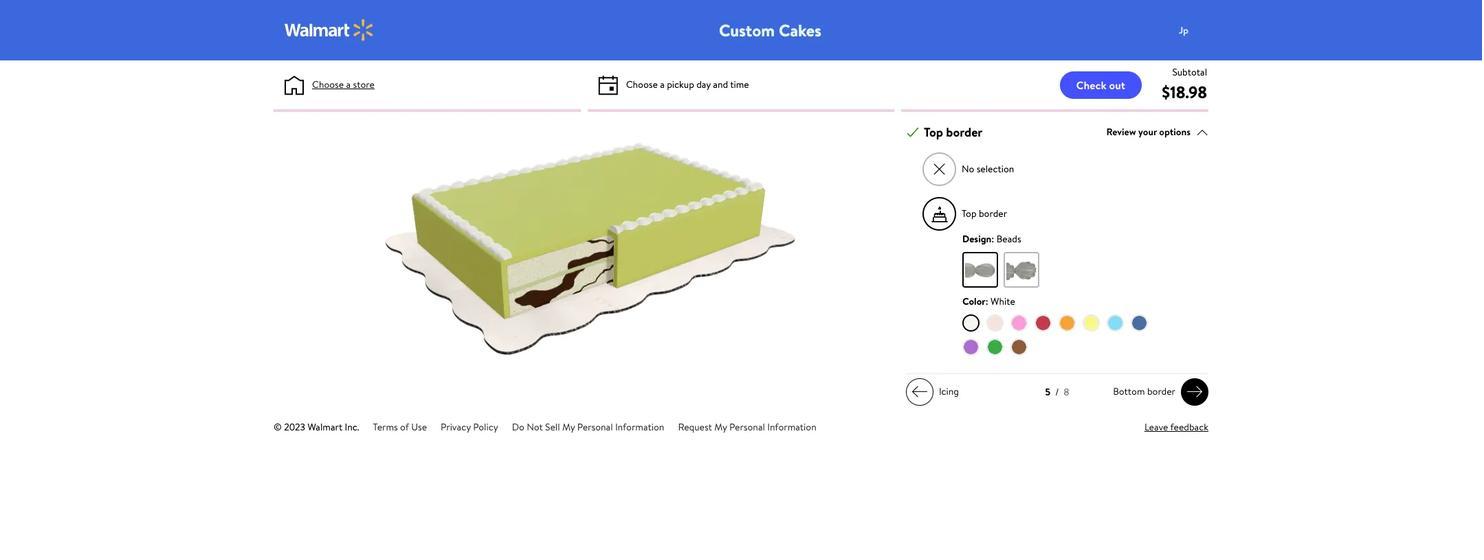 Task type: vqa. For each thing, say whether or not it's contained in the screenshot.
2nd my from right
yes



Task type: describe. For each thing, give the bounding box(es) containing it.
privacy policy
[[441, 421, 498, 435]]

©
[[274, 421, 282, 435]]

5
[[1046, 386, 1051, 399]]

bottom border link
[[1108, 379, 1209, 406]]

custom
[[719, 19, 775, 42]]

color
[[963, 295, 986, 309]]

do
[[512, 421, 525, 435]]

1 information from the left
[[615, 421, 665, 435]]

top border for no selection
[[924, 124, 983, 141]]

options
[[1160, 125, 1191, 139]]

your
[[1139, 125, 1157, 139]]

$18.98
[[1162, 80, 1208, 104]]

/
[[1056, 386, 1059, 399]]

2 vertical spatial border
[[1148, 385, 1176, 399]]

2 my from the left
[[715, 421, 727, 435]]

choose a pickup day and time
[[626, 78, 749, 91]]

icing link
[[906, 379, 965, 406]]

no
[[962, 162, 975, 176]]

sell
[[545, 421, 560, 435]]

selection
[[977, 162, 1015, 176]]

bottom border
[[1114, 385, 1176, 399]]

do not sell my personal information
[[512, 421, 665, 435]]

choose for choose a pickup day and time
[[626, 78, 658, 91]]

do not sell my personal information link
[[512, 421, 665, 435]]

terms of use
[[373, 421, 427, 435]]

2 personal from the left
[[730, 421, 765, 435]]

1 my from the left
[[563, 421, 575, 435]]

privacy policy link
[[441, 421, 498, 435]]

jp
[[1179, 23, 1189, 37]]

bottom
[[1114, 385, 1145, 399]]

review your options element
[[1107, 125, 1191, 140]]

2 information from the left
[[768, 421, 817, 435]]

review your options link
[[1107, 123, 1209, 142]]

2023
[[284, 421, 305, 435]]

request my personal information
[[678, 421, 817, 435]]

custom cakes
[[719, 19, 822, 42]]

border for no selection
[[947, 124, 983, 141]]

leave feedback button
[[1145, 421, 1209, 435]]

© 2023 walmart inc.
[[274, 421, 359, 435]]

icing
[[939, 385, 959, 399]]

8
[[1064, 386, 1070, 399]]

day
[[697, 78, 711, 91]]

terms
[[373, 421, 398, 435]]

icon for continue arrow image inside bottom border link
[[1187, 384, 1204, 401]]

request my personal information link
[[678, 421, 817, 435]]

a for store
[[346, 78, 351, 91]]

: for design
[[992, 233, 995, 246]]

out
[[1110, 77, 1126, 92]]

review
[[1107, 125, 1137, 139]]

top for beads
[[962, 207, 977, 221]]

check out
[[1077, 77, 1126, 92]]



Task type: locate. For each thing, give the bounding box(es) containing it.
0 vertical spatial border
[[947, 124, 983, 141]]

0 horizontal spatial personal
[[578, 421, 613, 435]]

top right ok image
[[924, 124, 944, 141]]

0 horizontal spatial top
[[924, 124, 944, 141]]

0 horizontal spatial a
[[346, 78, 351, 91]]

choose
[[312, 78, 344, 91], [626, 78, 658, 91]]

0 vertical spatial :
[[992, 233, 995, 246]]

check out button
[[1060, 71, 1142, 99]]

icon for continue arrow image
[[912, 384, 928, 401], [1187, 384, 1204, 401]]

a
[[346, 78, 351, 91], [660, 78, 665, 91]]

my right request
[[715, 421, 727, 435]]

ok image
[[907, 126, 919, 139]]

1 horizontal spatial a
[[660, 78, 665, 91]]

personal
[[578, 421, 613, 435], [730, 421, 765, 435]]

up arrow image
[[1197, 126, 1209, 139]]

store
[[353, 78, 375, 91]]

personal right request
[[730, 421, 765, 435]]

choose a store
[[312, 78, 375, 91]]

a inside choose a store 'link'
[[346, 78, 351, 91]]

leave feedback
[[1145, 421, 1209, 435]]

time
[[731, 78, 749, 91]]

of
[[400, 421, 409, 435]]

pickup
[[667, 78, 694, 91]]

top border for beads
[[962, 207, 1008, 221]]

2 a from the left
[[660, 78, 665, 91]]

policy
[[473, 421, 498, 435]]

my right sell
[[563, 421, 575, 435]]

not
[[527, 421, 543, 435]]

walmart
[[308, 421, 343, 435]]

jp button
[[1170, 17, 1226, 44]]

1 horizontal spatial my
[[715, 421, 727, 435]]

top border up design : beads
[[962, 207, 1008, 221]]

5 / 8
[[1046, 386, 1070, 399]]

cakes
[[779, 19, 822, 42]]

: left white
[[986, 295, 989, 309]]

choose a store link
[[312, 78, 375, 92]]

0 vertical spatial top border
[[924, 124, 983, 141]]

design
[[963, 233, 992, 246]]

information
[[615, 421, 665, 435], [768, 421, 817, 435]]

1 icon for continue arrow image from the left
[[912, 384, 928, 401]]

choose for choose a store
[[312, 78, 344, 91]]

choose inside choose a store 'link'
[[312, 78, 344, 91]]

0 horizontal spatial :
[[986, 295, 989, 309]]

0 horizontal spatial choose
[[312, 78, 344, 91]]

request
[[678, 421, 712, 435]]

no selection
[[962, 162, 1015, 176]]

a for pickup
[[660, 78, 665, 91]]

: for color
[[986, 295, 989, 309]]

choose left pickup
[[626, 78, 658, 91]]

inc.
[[345, 421, 359, 435]]

border
[[947, 124, 983, 141], [979, 207, 1008, 221], [1148, 385, 1176, 399]]

top up design
[[962, 207, 977, 221]]

terms of use link
[[373, 421, 427, 435]]

privacy
[[441, 421, 471, 435]]

1 horizontal spatial icon for continue arrow image
[[1187, 384, 1204, 401]]

1 horizontal spatial choose
[[626, 78, 658, 91]]

2 icon for continue arrow image from the left
[[1187, 384, 1204, 401]]

1 vertical spatial top border
[[962, 207, 1008, 221]]

back to walmart.com image
[[285, 19, 374, 41]]

icon for continue arrow image inside 'icing' link
[[912, 384, 928, 401]]

1 personal from the left
[[578, 421, 613, 435]]

top border up the remove icon
[[924, 124, 983, 141]]

1 vertical spatial border
[[979, 207, 1008, 221]]

1 horizontal spatial information
[[768, 421, 817, 435]]

top border
[[924, 124, 983, 141], [962, 207, 1008, 221]]

and
[[713, 78, 728, 91]]

remove image
[[932, 161, 947, 177]]

border for beads
[[979, 207, 1008, 221]]

white
[[991, 295, 1016, 309]]

border up design : beads
[[979, 207, 1008, 221]]

1 vertical spatial top
[[962, 207, 977, 221]]

a left pickup
[[660, 78, 665, 91]]

subtotal
[[1173, 65, 1208, 79]]

0 vertical spatial top
[[924, 124, 944, 141]]

1 horizontal spatial top
[[962, 207, 977, 221]]

check
[[1077, 77, 1107, 92]]

border right bottom
[[1148, 385, 1176, 399]]

my
[[563, 421, 575, 435], [715, 421, 727, 435]]

icon for continue arrow image left icing
[[912, 384, 928, 401]]

top
[[924, 124, 944, 141], [962, 207, 977, 221]]

1 vertical spatial :
[[986, 295, 989, 309]]

choose left store
[[312, 78, 344, 91]]

2 choose from the left
[[626, 78, 658, 91]]

0 horizontal spatial my
[[563, 421, 575, 435]]

1 choose from the left
[[312, 78, 344, 91]]

1 a from the left
[[346, 78, 351, 91]]

: left 'beads'
[[992, 233, 995, 246]]

0 horizontal spatial icon for continue arrow image
[[912, 384, 928, 401]]

a left store
[[346, 78, 351, 91]]

personal right sell
[[578, 421, 613, 435]]

color : white
[[963, 295, 1016, 309]]

0 horizontal spatial information
[[615, 421, 665, 435]]

icon for continue arrow image up feedback
[[1187, 384, 1204, 401]]

subtotal $18.98
[[1162, 65, 1208, 104]]

:
[[992, 233, 995, 246], [986, 295, 989, 309]]

beads
[[997, 233, 1022, 246]]

border up "no"
[[947, 124, 983, 141]]

review your options
[[1107, 125, 1191, 139]]

top for no selection
[[924, 124, 944, 141]]

1 horizontal spatial personal
[[730, 421, 765, 435]]

1 horizontal spatial :
[[992, 233, 995, 246]]

leave
[[1145, 421, 1169, 435]]

use
[[412, 421, 427, 435]]

feedback
[[1171, 421, 1209, 435]]

design : beads
[[963, 233, 1022, 246]]



